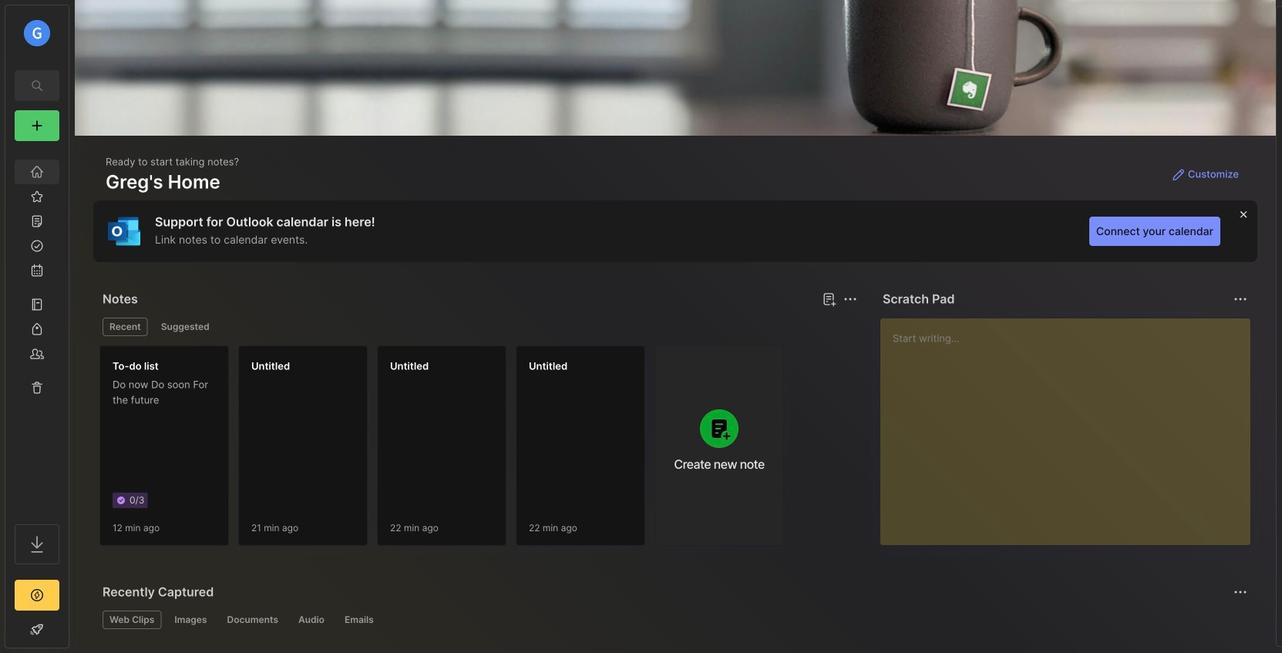 Task type: vqa. For each thing, say whether or not it's contained in the screenshot.
Remind me to open notes: text box
no



Task type: locate. For each thing, give the bounding box(es) containing it.
0 vertical spatial tab list
[[103, 318, 855, 336]]

2 more actions image from the left
[[1232, 290, 1250, 309]]

0 horizontal spatial more actions field
[[840, 288, 862, 310]]

tab list
[[103, 318, 855, 336], [103, 611, 1246, 629]]

1 horizontal spatial more actions field
[[1230, 288, 1252, 310]]

Start writing… text field
[[893, 319, 1250, 533]]

tree
[[5, 150, 69, 511]]

upgrade image
[[28, 586, 46, 605]]

row group
[[99, 346, 794, 555]]

1 vertical spatial tab list
[[103, 611, 1246, 629]]

0 horizontal spatial more actions image
[[841, 290, 860, 309]]

2 more actions field from the left
[[1230, 288, 1252, 310]]

main element
[[0, 0, 74, 653]]

more actions image
[[841, 290, 860, 309], [1232, 290, 1250, 309]]

click to expand image
[[67, 625, 79, 643]]

1 tab list from the top
[[103, 318, 855, 336]]

edit search image
[[28, 76, 46, 95]]

Help and Learning task checklist field
[[5, 617, 69, 642]]

More actions field
[[840, 288, 862, 310], [1230, 288, 1252, 310]]

1 more actions image from the left
[[841, 290, 860, 309]]

more actions image for 1st more actions field from right
[[1232, 290, 1250, 309]]

tab
[[103, 318, 148, 336], [154, 318, 217, 336], [103, 611, 161, 629], [168, 611, 214, 629], [220, 611, 285, 629], [292, 611, 332, 629], [338, 611, 381, 629]]

1 horizontal spatial more actions image
[[1232, 290, 1250, 309]]



Task type: describe. For each thing, give the bounding box(es) containing it.
Account field
[[5, 18, 69, 49]]

more actions image for 2nd more actions field from right
[[841, 290, 860, 309]]

home image
[[29, 164, 45, 180]]

2 tab list from the top
[[103, 611, 1246, 629]]

1 more actions field from the left
[[840, 288, 862, 310]]

account image
[[24, 20, 50, 46]]

tree inside main element
[[5, 150, 69, 511]]



